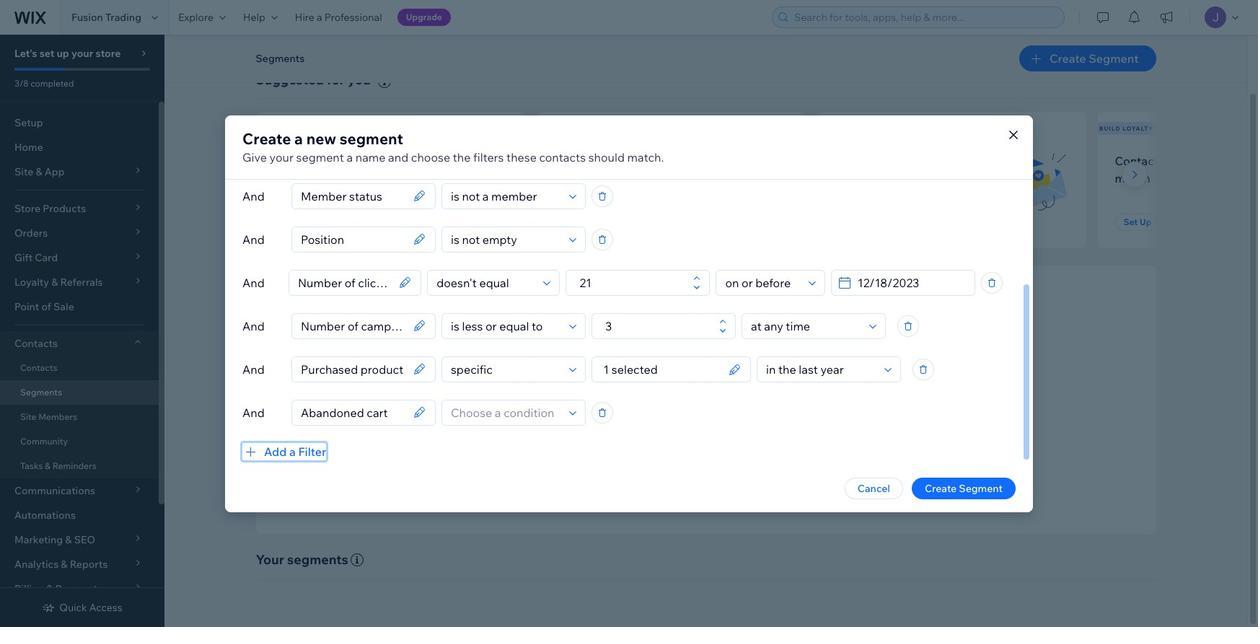 Task type: vqa. For each thing, say whether or not it's contained in the screenshot.
Suggested
yes



Task type: locate. For each thing, give the bounding box(es) containing it.
2 set up segment button from the left
[[554, 214, 639, 231]]

1 horizontal spatial subscribers
[[904, 154, 968, 168]]

0 horizontal spatial set up segment button
[[273, 214, 358, 231]]

subscribers
[[276, 125, 325, 132], [904, 154, 968, 168]]

quick
[[59, 601, 87, 614]]

who inside the potential customers who haven't made a purchase yet
[[665, 154, 688, 168]]

segment for "set up segment" button associated with made
[[593, 217, 630, 227]]

segment
[[340, 129, 403, 148], [296, 150, 344, 164]]

2 set from the left
[[563, 217, 577, 227]]

list
[[253, 112, 1259, 248]]

point
[[14, 300, 39, 313]]

and down automatically
[[798, 428, 816, 441]]

2 set up segment from the left
[[563, 217, 630, 227]]

community link
[[0, 429, 159, 454]]

1 horizontal spatial set
[[563, 217, 577, 227]]

0 horizontal spatial who
[[350, 154, 373, 168]]

Select options field
[[597, 357, 725, 381]]

contacts up haven't
[[540, 150, 586, 164]]

access
[[89, 601, 122, 614]]

2 vertical spatial contacts
[[20, 362, 57, 373]]

segment down "new"
[[296, 150, 344, 164]]

up
[[298, 217, 310, 227], [579, 217, 591, 227], [1140, 217, 1152, 227]]

segments inside button
[[256, 52, 305, 65]]

contacts with a birthday th
[[1116, 154, 1259, 185]]

build loyalty
[[1100, 125, 1154, 132]]

1 who from the left
[[350, 154, 373, 168]]

and
[[388, 150, 409, 164], [798, 428, 816, 441]]

and up mailing
[[388, 150, 409, 164]]

1 horizontal spatial create segment button
[[1020, 45, 1157, 71]]

contacts down contacts popup button at the bottom left
[[20, 362, 57, 373]]

None field
[[297, 184, 409, 208], [297, 227, 409, 252], [294, 270, 395, 295], [297, 314, 409, 338], [297, 357, 409, 381], [297, 400, 409, 425], [297, 184, 409, 208], [297, 227, 409, 252], [294, 270, 395, 295], [297, 314, 409, 338], [297, 357, 409, 381], [297, 400, 409, 425]]

contacts inside popup button
[[14, 337, 58, 350]]

the up groups
[[651, 387, 671, 403]]

1 set up segment button from the left
[[273, 214, 358, 231]]

1 vertical spatial email
[[652, 428, 678, 441]]

give
[[243, 150, 267, 164]]

site members
[[20, 411, 77, 422]]

professional
[[325, 11, 382, 24]]

5 and from the top
[[243, 362, 265, 376]]

0 horizontal spatial and
[[388, 150, 409, 164]]

right
[[674, 387, 703, 403]]

who up campaign
[[970, 154, 993, 168]]

site
[[20, 411, 36, 422]]

up down subscribed
[[298, 217, 310, 227]]

3 set up segment from the left
[[1124, 217, 1192, 227]]

subscribers down suggested
[[276, 125, 325, 132]]

segments up suggested
[[256, 52, 305, 65]]

a right add
[[289, 444, 296, 459]]

2 up from the left
[[579, 217, 591, 227]]

0 horizontal spatial set up segment
[[282, 217, 350, 227]]

set up segment button for subscribed
[[273, 214, 358, 231]]

1 vertical spatial subscribers
[[904, 154, 968, 168]]

to right subscribed
[[336, 171, 348, 185]]

1 vertical spatial segments
[[20, 387, 62, 398]]

hire a professional
[[295, 11, 382, 24]]

a left name
[[347, 150, 353, 164]]

specific
[[597, 408, 633, 421]]

add a filter button
[[243, 443, 326, 460]]

let's set up your store
[[14, 47, 121, 60]]

to inside new contacts who recently subscribed to your mailing list
[[336, 171, 348, 185]]

2 horizontal spatial contacts
[[683, 408, 724, 421]]

1 horizontal spatial segments
[[256, 52, 305, 65]]

0 horizontal spatial create segment button
[[912, 477, 1016, 499]]

segment up name
[[340, 129, 403, 148]]

3 up from the left
[[1140, 217, 1152, 227]]

0 vertical spatial email
[[872, 154, 901, 168]]

2 horizontal spatial set up segment button
[[1116, 214, 1201, 231]]

new inside new contacts who recently subscribed to your mailing list
[[273, 154, 298, 168]]

groups
[[636, 408, 669, 421]]

set up segment button down contacts with a birthday th
[[1116, 214, 1201, 231]]

email up on
[[872, 154, 901, 168]]

the inside reach the right target audience create specific groups of contacts that update automatically send personalized email campaigns to drive sales and build trust
[[651, 387, 671, 403]]

contacts down "new"
[[300, 154, 348, 168]]

the
[[453, 150, 471, 164], [651, 387, 671, 403]]

who inside new contacts who recently subscribed to your mailing list
[[350, 154, 373, 168]]

of down right
[[671, 408, 681, 421]]

2 horizontal spatial who
[[970, 154, 993, 168]]

0 vertical spatial enter a number text field
[[576, 270, 690, 295]]

Enter a number text field
[[576, 270, 690, 295], [601, 314, 715, 338]]

1 vertical spatial to
[[734, 428, 744, 441]]

Select an option field
[[447, 184, 565, 208], [721, 270, 805, 295], [747, 314, 865, 338], [762, 357, 881, 381]]

your inside 'sidebar' 'element'
[[71, 47, 93, 60]]

1 vertical spatial the
[[651, 387, 671, 403]]

0 vertical spatial create segment button
[[1020, 45, 1157, 71]]

segments inside 'sidebar' 'element'
[[20, 387, 62, 398]]

who left the recently
[[350, 154, 373, 168]]

automations
[[14, 509, 76, 522]]

contacts button
[[0, 331, 159, 356]]

0 vertical spatial the
[[453, 150, 471, 164]]

haven't
[[554, 171, 594, 185]]

your inside create a new segment give your segment a name and choose the filters these contacts should match.
[[270, 150, 294, 164]]

up down contacts with a birthday th
[[1140, 217, 1152, 227]]

purchase
[[638, 171, 689, 185]]

0 vertical spatial and
[[388, 150, 409, 164]]

set up segment button down made
[[554, 214, 639, 231]]

new up give at top
[[258, 125, 274, 132]]

3 who from the left
[[970, 154, 993, 168]]

1 horizontal spatial create segment
[[1050, 51, 1139, 66]]

1 horizontal spatial up
[[579, 217, 591, 227]]

1 and from the top
[[243, 189, 265, 203]]

set
[[282, 217, 296, 227], [563, 217, 577, 227], [1124, 217, 1138, 227]]

2 horizontal spatial set
[[1124, 217, 1138, 227]]

1 set up segment from the left
[[282, 217, 350, 227]]

choose
[[411, 150, 451, 164]]

point of sale link
[[0, 295, 159, 319]]

trading
[[105, 11, 141, 24]]

point of sale
[[14, 300, 74, 313]]

new up subscribed
[[273, 154, 298, 168]]

0 horizontal spatial contacts
[[300, 154, 348, 168]]

0 vertical spatial contacts
[[1116, 154, 1165, 168]]

tasks & reminders
[[20, 461, 97, 471]]

0 horizontal spatial to
[[336, 171, 348, 185]]

0 horizontal spatial the
[[453, 150, 471, 164]]

a right the with
[[1194, 154, 1200, 168]]

0 vertical spatial segments
[[256, 52, 305, 65]]

0 vertical spatial to
[[336, 171, 348, 185]]

contacts
[[1116, 154, 1165, 168], [14, 337, 58, 350], [20, 362, 57, 373]]

0 horizontal spatial up
[[298, 217, 310, 227]]

your right give at top
[[270, 150, 294, 164]]

who for your
[[350, 154, 373, 168]]

up
[[57, 47, 69, 60]]

upgrade button
[[397, 9, 451, 26]]

a right hire
[[317, 11, 322, 24]]

who inside active email subscribers who clicked on your campaign
[[970, 154, 993, 168]]

1 horizontal spatial and
[[798, 428, 816, 441]]

automatically
[[783, 408, 846, 421]]

a down the customers
[[630, 171, 636, 185]]

create segment
[[1050, 51, 1139, 66], [925, 482, 1003, 495]]

list
[[420, 171, 436, 185]]

who for purchase
[[665, 154, 688, 168]]

new
[[258, 125, 274, 132], [273, 154, 298, 168]]

set for new contacts who recently subscribed to your mailing list
[[282, 217, 296, 227]]

list containing new contacts who recently subscribed to your mailing list
[[253, 112, 1259, 248]]

contacts down the point of sale
[[14, 337, 58, 350]]

set up segment button
[[273, 214, 358, 231], [554, 214, 639, 231], [1116, 214, 1201, 231]]

2 horizontal spatial set up segment
[[1124, 217, 1192, 227]]

0 horizontal spatial subscribers
[[276, 125, 325, 132]]

a
[[317, 11, 322, 24], [295, 129, 303, 148], [347, 150, 353, 164], [1194, 154, 1200, 168], [630, 171, 636, 185], [289, 444, 296, 459]]

up down haven't
[[579, 217, 591, 227]]

update
[[747, 408, 781, 421]]

1 vertical spatial create segment button
[[912, 477, 1016, 499]]

0 horizontal spatial set
[[282, 217, 296, 227]]

4 and from the top
[[243, 319, 265, 333]]

0 horizontal spatial email
[[652, 428, 678, 441]]

0 vertical spatial subscribers
[[276, 125, 325, 132]]

and
[[243, 189, 265, 203], [243, 232, 265, 247], [243, 275, 265, 290], [243, 319, 265, 333], [243, 362, 265, 376], [243, 405, 265, 420]]

1 set from the left
[[282, 217, 296, 227]]

filters
[[474, 150, 504, 164]]

who up the purchase
[[665, 154, 688, 168]]

set up segment for made
[[563, 217, 630, 227]]

the left filters
[[453, 150, 471, 164]]

segments up site members
[[20, 387, 62, 398]]

yet
[[691, 171, 709, 185]]

1 up from the left
[[298, 217, 310, 227]]

1 horizontal spatial set up segment
[[563, 217, 630, 227]]

create
[[1050, 51, 1087, 66], [243, 129, 291, 148], [563, 408, 594, 421], [925, 482, 957, 495]]

1 vertical spatial and
[[798, 428, 816, 441]]

recently
[[376, 154, 420, 168]]

your right on
[[892, 171, 917, 185]]

set up segment button down subscribed
[[273, 214, 358, 231]]

subscribers inside active email subscribers who clicked on your campaign
[[904, 154, 968, 168]]

contacts inside create a new segment give your segment a name and choose the filters these contacts should match.
[[540, 150, 586, 164]]

email inside active email subscribers who clicked on your campaign
[[872, 154, 901, 168]]

1 horizontal spatial email
[[872, 154, 901, 168]]

2 who from the left
[[665, 154, 688, 168]]

6 and from the top
[[243, 405, 265, 420]]

1 vertical spatial contacts
[[14, 337, 58, 350]]

segment for third "set up segment" button from left
[[1154, 217, 1192, 227]]

2 horizontal spatial up
[[1140, 217, 1152, 227]]

1 horizontal spatial contacts
[[540, 150, 586, 164]]

0 horizontal spatial create segment
[[925, 482, 1003, 495]]

segments for segments link
[[20, 387, 62, 398]]

a left "new"
[[295, 129, 303, 148]]

create inside reach the right target audience create specific groups of contacts that update automatically send personalized email campaigns to drive sales and build trust
[[563, 408, 594, 421]]

create segment button for cancel
[[912, 477, 1016, 499]]

up for made
[[579, 217, 591, 227]]

of inside 'sidebar' 'element'
[[41, 300, 51, 313]]

of
[[41, 300, 51, 313], [671, 408, 681, 421]]

to left drive
[[734, 428, 744, 441]]

set up segment
[[282, 217, 350, 227], [563, 217, 630, 227], [1124, 217, 1192, 227]]

contacts down loyalty
[[1116, 154, 1165, 168]]

of left the sale
[[41, 300, 51, 313]]

contacts up campaigns
[[683, 408, 724, 421]]

0 vertical spatial of
[[41, 300, 51, 313]]

subscribers up campaign
[[904, 154, 968, 168]]

that
[[726, 408, 745, 421]]

1 horizontal spatial to
[[734, 428, 744, 441]]

0 horizontal spatial of
[[41, 300, 51, 313]]

your down name
[[350, 171, 375, 185]]

set up segment down subscribed
[[282, 217, 350, 227]]

set up segment down made
[[563, 217, 630, 227]]

set up segment down contacts with a birthday th
[[1124, 217, 1192, 227]]

1 vertical spatial of
[[671, 408, 681, 421]]

1 horizontal spatial of
[[671, 408, 681, 421]]

3 set from the left
[[1124, 217, 1138, 227]]

to
[[336, 171, 348, 185], [734, 428, 744, 441]]

1 horizontal spatial the
[[651, 387, 671, 403]]

let's
[[14, 47, 37, 60]]

1 horizontal spatial who
[[665, 154, 688, 168]]

active email subscribers who clicked on your campaign
[[835, 154, 993, 185]]

Search for tools, apps, help & more... field
[[790, 7, 1060, 27]]

0 vertical spatial new
[[258, 125, 274, 132]]

1 horizontal spatial set up segment button
[[554, 214, 639, 231]]

0 horizontal spatial segments
[[20, 387, 62, 398]]

email down groups
[[652, 428, 678, 441]]

3/8 completed
[[14, 78, 74, 89]]

1 vertical spatial new
[[273, 154, 298, 168]]

who
[[350, 154, 373, 168], [665, 154, 688, 168], [970, 154, 993, 168]]

Choose a condition field
[[447, 227, 565, 252], [432, 270, 540, 295], [447, 314, 565, 338], [447, 357, 565, 381], [447, 400, 565, 425]]

community
[[20, 436, 68, 447]]

your right up
[[71, 47, 93, 60]]

help button
[[235, 0, 286, 35]]



Task type: describe. For each thing, give the bounding box(es) containing it.
cancel button
[[845, 477, 904, 499]]

explore
[[178, 11, 214, 24]]

to inside reach the right target audience create specific groups of contacts that update automatically send personalized email campaigns to drive sales and build trust
[[734, 428, 744, 441]]

3/8
[[14, 78, 29, 89]]

of inside reach the right target audience create specific groups of contacts that update automatically send personalized email campaigns to drive sales and build trust
[[671, 408, 681, 421]]

segments link
[[0, 380, 159, 405]]

filter
[[298, 444, 326, 459]]

new contacts who recently subscribed to your mailing list
[[273, 154, 436, 185]]

new for new contacts who recently subscribed to your mailing list
[[273, 154, 298, 168]]

tasks & reminders link
[[0, 454, 159, 479]]

fusion trading
[[71, 11, 141, 24]]

set for potential customers who haven't made a purchase yet
[[563, 217, 577, 227]]

build
[[818, 428, 842, 441]]

cancel
[[858, 482, 891, 495]]

members
[[38, 411, 77, 422]]

the inside create a new segment give your segment a name and choose the filters these contacts should match.
[[453, 150, 471, 164]]

contacts inside reach the right target audience create specific groups of contacts that update automatically send personalized email campaigns to drive sales and build trust
[[683, 408, 724, 421]]

contacts for contacts popup button at the bottom left
[[14, 337, 58, 350]]

reminders
[[52, 461, 97, 471]]

automations link
[[0, 503, 159, 528]]

made
[[596, 171, 627, 185]]

0 vertical spatial segment
[[340, 129, 403, 148]]

set
[[39, 47, 54, 60]]

personalized
[[590, 428, 650, 441]]

your inside active email subscribers who clicked on your campaign
[[892, 171, 917, 185]]

subscribed
[[273, 171, 334, 185]]

contacts inside contacts with a birthday th
[[1116, 154, 1165, 168]]

and inside create a new segment give your segment a name and choose the filters these contacts should match.
[[388, 150, 409, 164]]

hire
[[295, 11, 315, 24]]

th
[[1251, 154, 1259, 168]]

1 vertical spatial enter a number text field
[[601, 314, 715, 338]]

up for subscribed
[[298, 217, 310, 227]]

on
[[876, 171, 890, 185]]

segments
[[287, 551, 349, 568]]

a inside the potential customers who haven't made a purchase yet
[[630, 171, 636, 185]]

add
[[264, 444, 287, 459]]

contacts link
[[0, 356, 159, 380]]

help
[[243, 11, 266, 24]]

with
[[1168, 154, 1191, 168]]

send
[[563, 428, 588, 441]]

active
[[835, 154, 869, 168]]

create a new segment give your segment a name and choose the filters these contacts should match.
[[243, 129, 664, 164]]

upgrade
[[406, 12, 442, 22]]

home link
[[0, 135, 159, 160]]

potential customers who haven't made a purchase yet
[[554, 154, 709, 185]]

3 set up segment button from the left
[[1116, 214, 1201, 231]]

12/18/2023 field
[[854, 270, 971, 295]]

new for new subscribers
[[258, 125, 274, 132]]

campaigns
[[680, 428, 732, 441]]

segment for "set up segment" button corresponding to subscribed
[[312, 217, 350, 227]]

match.
[[628, 150, 664, 164]]

tasks
[[20, 461, 43, 471]]

reach the right target audience create specific groups of contacts that update automatically send personalized email campaigns to drive sales and build trust
[[563, 387, 866, 441]]

segments for the segments button
[[256, 52, 305, 65]]

your segments
[[256, 551, 349, 568]]

quick access button
[[42, 601, 122, 614]]

mailing
[[377, 171, 417, 185]]

reach
[[610, 387, 648, 403]]

name
[[356, 150, 386, 164]]

new
[[307, 129, 336, 148]]

2 and from the top
[[243, 232, 265, 247]]

new subscribers
[[258, 125, 325, 132]]

completed
[[30, 78, 74, 89]]

customers
[[605, 154, 663, 168]]

drive
[[746, 428, 770, 441]]

birthday
[[1203, 154, 1249, 168]]

0 vertical spatial create segment
[[1050, 51, 1139, 66]]

a inside button
[[289, 444, 296, 459]]

email inside reach the right target audience create specific groups of contacts that update automatically send personalized email campaigns to drive sales and build trust
[[652, 428, 678, 441]]

set up segment button for made
[[554, 214, 639, 231]]

suggested for you
[[256, 71, 371, 88]]

sale
[[53, 300, 74, 313]]

sidebar element
[[0, 35, 165, 627]]

campaign
[[919, 171, 973, 185]]

store
[[96, 47, 121, 60]]

setup link
[[0, 110, 159, 135]]

your inside new contacts who recently subscribed to your mailing list
[[350, 171, 375, 185]]

build
[[1100, 125, 1121, 132]]

suggested
[[256, 71, 324, 88]]

segments button
[[249, 48, 312, 69]]

contacts for contacts link
[[20, 362, 57, 373]]

3 and from the top
[[243, 275, 265, 290]]

contacts inside new contacts who recently subscribed to your mailing list
[[300, 154, 348, 168]]

create inside create a new segment give your segment a name and choose the filters these contacts should match.
[[243, 129, 291, 148]]

create segment button for segments
[[1020, 45, 1157, 71]]

and inside reach the right target audience create specific groups of contacts that update automatically send personalized email campaigns to drive sales and build trust
[[798, 428, 816, 441]]

target
[[706, 387, 744, 403]]

these
[[507, 150, 537, 164]]

quick access
[[59, 601, 122, 614]]

home
[[14, 141, 43, 154]]

&
[[45, 461, 51, 471]]

for
[[327, 71, 345, 88]]

site members link
[[0, 405, 159, 429]]

clicked
[[835, 171, 873, 185]]

loyalty
[[1123, 125, 1154, 132]]

sales
[[772, 428, 796, 441]]

set up segment for subscribed
[[282, 217, 350, 227]]

add a filter
[[264, 444, 326, 459]]

1 vertical spatial create segment
[[925, 482, 1003, 495]]

a inside contacts with a birthday th
[[1194, 154, 1200, 168]]

you
[[348, 71, 371, 88]]

1 vertical spatial segment
[[296, 150, 344, 164]]

hire a professional link
[[286, 0, 391, 35]]



